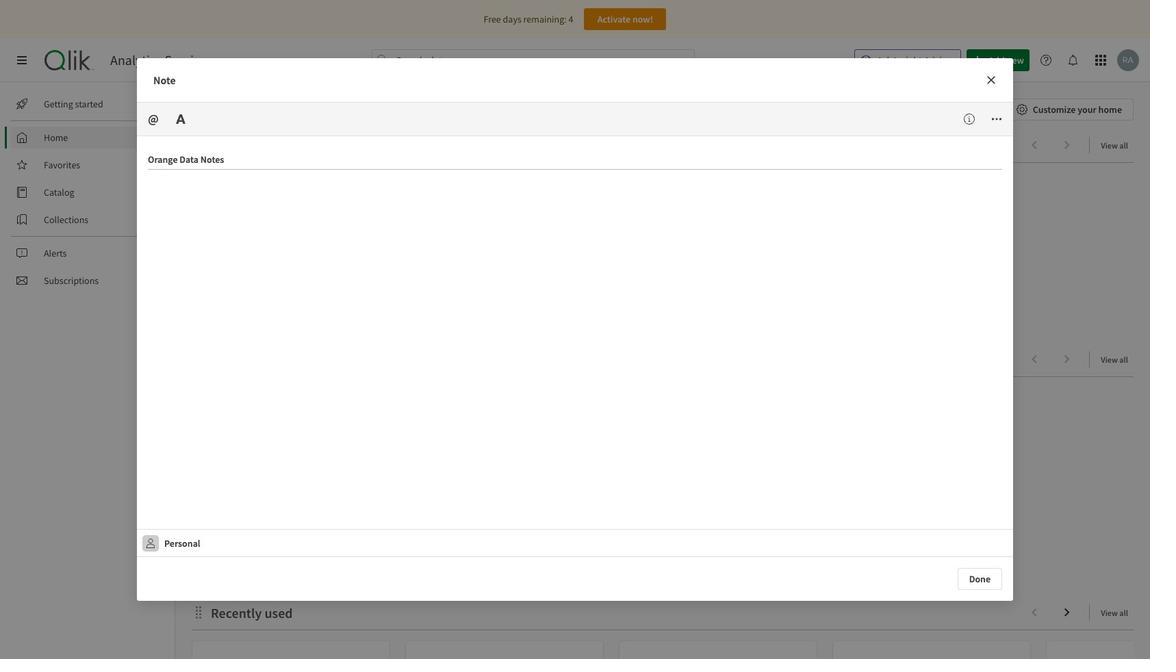 Task type: describe. For each thing, give the bounding box(es) containing it.
Note title text field
[[148, 147, 1002, 170]]

unfavorite image
[[346, 528, 357, 539]]

move collection image
[[192, 606, 205, 619]]

insert mention element
[[142, 108, 170, 130]]

navigation pane element
[[0, 88, 175, 297]]



Task type: vqa. For each thing, say whether or not it's contained in the screenshot.
Explore the demo image
no



Task type: locate. For each thing, give the bounding box(es) containing it.
dialog
[[137, 58, 1013, 601]]

analytics services element
[[110, 52, 212, 68]]

ruby anderson element
[[201, 534, 213, 546]]

ruby anderson image
[[201, 534, 213, 546]]

close sidebar menu image
[[16, 55, 27, 66]]

details image
[[958, 108, 986, 130]]

close image
[[986, 75, 997, 86]]

toggle formatting image
[[175, 114, 186, 125]]

main content
[[170, 82, 1150, 659]]



